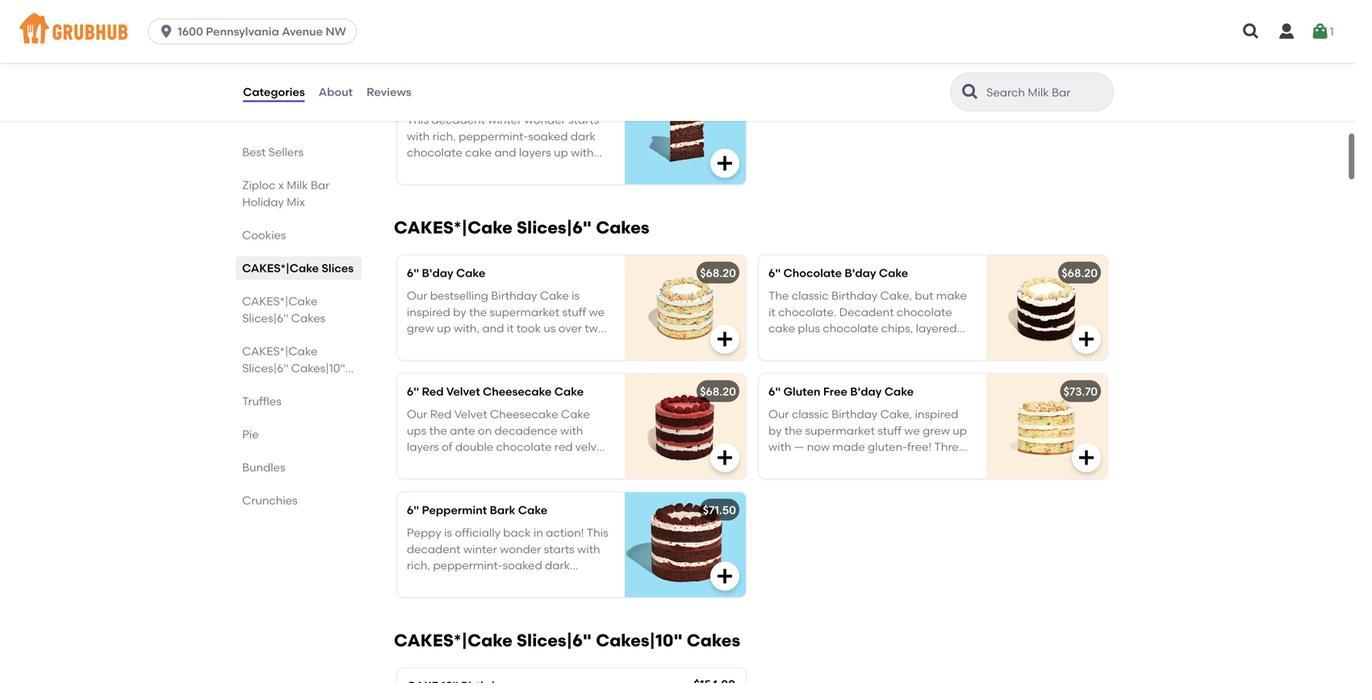 Task type: describe. For each thing, give the bounding box(es) containing it.
peppermint for 6"
[[422, 504, 487, 517]]

milk
[[287, 178, 308, 192]]

2 frosting, from the top
[[461, 457, 505, 471]]

0 horizontal spatial cakes*|cake slices|6" cakes
[[242, 295, 326, 325]]

1 button
[[1310, 17, 1334, 46]]

layers inside button
[[407, 27, 439, 41]]

chocolate inside our red velvet cheesecake cake ups the ante on decadence with layers of double chocolate red velvet cake and frosting, cheesecake filling, and red velvet crumbs. button
[[496, 27, 552, 41]]

cakes*|cake slices|6" cakes|10" cakes
[[394, 631, 740, 651]]

$68.20 for 6" gluten free b'day cake
[[700, 385, 736, 399]]

2 cake from the top
[[407, 457, 434, 471]]

peppermint for cake
[[441, 90, 506, 104]]

red inside button
[[430, 0, 452, 8]]

6" red velvet cheesecake cake image
[[625, 374, 746, 479]]

free
[[823, 385, 847, 399]]

bar
[[311, 178, 330, 192]]

2 ups from the top
[[407, 424, 426, 438]]

$68.20 for 6" chocolate b'day cake
[[700, 266, 736, 280]]

cake peppermint bark slice button
[[397, 79, 746, 184]]

svg image inside the 1 button
[[1310, 22, 1330, 41]]

1600
[[178, 25, 203, 38]]

2 filling, from the top
[[576, 457, 608, 471]]

6" peppermint bark cake image
[[625, 493, 746, 598]]

2 vertical spatial red
[[430, 408, 452, 421]]

2 decadence from the top
[[494, 424, 558, 438]]

cakes inside cakes*|cake slices|6" cakes|10" cakes truffles
[[242, 379, 276, 392]]

svg image inside 1600 pennsylvania avenue nw button
[[158, 23, 174, 40]]

avenue
[[282, 25, 323, 38]]

about button
[[318, 63, 354, 121]]

cakes|10" for cakes*|cake slices|6" cakes|10" cakes
[[596, 631, 683, 651]]

2 chocolate from the top
[[496, 441, 552, 454]]

chocolate
[[783, 266, 842, 280]]

cakes*|cake slices
[[242, 262, 354, 275]]

6" b'day cake
[[407, 266, 485, 280]]

6" for 6" peppermint bark cake
[[407, 504, 419, 517]]

ziploc x milk bar holiday mix
[[242, 178, 330, 209]]

x
[[278, 178, 284, 192]]

main navigation navigation
[[0, 0, 1356, 63]]

gluten
[[783, 385, 821, 399]]

6" b'day cake image
[[625, 255, 746, 360]]

slices
[[322, 262, 354, 275]]

best sellers
[[242, 145, 304, 159]]

search icon image
[[961, 82, 980, 102]]

6" for 6" red velvet cheesecake cake
[[407, 385, 419, 399]]

categories button
[[242, 63, 306, 121]]

ups inside button
[[407, 11, 426, 25]]

2 with from the top
[[560, 424, 583, 438]]

Search Milk Bar search field
[[985, 85, 1108, 100]]

frosting, inside button
[[461, 44, 505, 57]]

1600 pennsylvania avenue nw button
[[148, 19, 363, 44]]

2 vertical spatial cheesecake
[[490, 408, 558, 421]]

cake
[[407, 90, 438, 104]]

reviews
[[367, 85, 411, 99]]

6" for 6" chocolate b'day cake
[[768, 266, 781, 280]]

the inside button
[[429, 11, 447, 25]]

holiday
[[242, 195, 284, 209]]

6" chocolate b'day cake
[[768, 266, 908, 280]]

2 our from the top
[[407, 408, 427, 421]]

cake peppermint bark slice
[[407, 90, 564, 104]]

crumbs. inside our red velvet cheesecake cake ups the ante on decadence with layers of double chocolate red velvet cake and frosting, cheesecake filling, and red velvet crumbs. button
[[487, 60, 531, 74]]

2 layers from the top
[[407, 441, 439, 454]]

bundles
[[242, 461, 285, 475]]

cakes*|cake slices|6" cakes|10" cakes truffles
[[242, 345, 345, 408]]

nw
[[326, 25, 346, 38]]

6" peppermint bark cake
[[407, 504, 547, 517]]

1 vertical spatial cheesecake
[[483, 385, 552, 399]]



Task type: vqa. For each thing, say whether or not it's contained in the screenshot.
top 'chocolate'
yes



Task type: locate. For each thing, give the bounding box(es) containing it.
1 vertical spatial crumbs.
[[487, 473, 531, 487]]

our
[[407, 0, 427, 8], [407, 408, 427, 421]]

cakes*|cake
[[394, 217, 513, 238], [242, 262, 319, 275], [242, 295, 318, 308], [242, 345, 318, 358], [394, 631, 513, 651]]

chocolate
[[496, 27, 552, 41], [496, 441, 552, 454]]

pie
[[242, 428, 259, 442]]

1 crumbs. from the top
[[487, 60, 531, 74]]

filling,
[[576, 44, 608, 57], [576, 457, 608, 471]]

0 vertical spatial ups
[[407, 11, 426, 25]]

1 vertical spatial red
[[422, 385, 444, 399]]

about
[[319, 85, 353, 99]]

double inside button
[[455, 27, 493, 41]]

$73.70
[[1064, 385, 1098, 399]]

1 horizontal spatial svg image
[[1077, 448, 1096, 468]]

chocolate down 6" red velvet cheesecake cake
[[496, 441, 552, 454]]

0 vertical spatial frosting,
[[461, 44, 505, 57]]

on up cake peppermint bark slice
[[478, 11, 492, 25]]

slices|6"
[[517, 217, 592, 238], [242, 312, 289, 325], [242, 362, 289, 375], [517, 631, 592, 651]]

1 vertical spatial cakes|10"
[[596, 631, 683, 651]]

0 vertical spatial cakes|10"
[[291, 362, 345, 375]]

1 vertical spatial with
[[560, 424, 583, 438]]

cakes|10" inside cakes*|cake slices|6" cakes|10" cakes truffles
[[291, 362, 345, 375]]

bark for slice
[[509, 90, 535, 104]]

0 vertical spatial red
[[430, 0, 452, 8]]

and
[[436, 44, 458, 57], [407, 60, 429, 74], [436, 457, 458, 471], [407, 473, 429, 487]]

1 vertical spatial of
[[442, 441, 453, 454]]

svg image
[[1310, 22, 1330, 41], [1077, 448, 1096, 468], [715, 567, 735, 586]]

1 vertical spatial cake
[[407, 457, 434, 471]]

0 vertical spatial our red velvet cheesecake cake ups the ante on decadence with layers of double chocolate red velvet cake and frosting, cheesecake filling, and red velvet crumbs.
[[407, 0, 608, 74]]

filling, inside button
[[576, 44, 608, 57]]

on inside button
[[478, 11, 492, 25]]

1 our from the top
[[407, 0, 427, 8]]

1 vertical spatial our
[[407, 408, 427, 421]]

2 ante from the top
[[450, 424, 475, 438]]

0 vertical spatial filling,
[[576, 44, 608, 57]]

$71.50
[[703, 504, 736, 517]]

with
[[560, 11, 583, 25], [560, 424, 583, 438]]

0 vertical spatial layers
[[407, 27, 439, 41]]

velvet inside our red velvet cheesecake cake ups the ante on decadence with layers of double chocolate red velvet cake and frosting, cheesecake filling, and red velvet crumbs. button
[[454, 0, 487, 8]]

0 vertical spatial the
[[429, 11, 447, 25]]

frosting,
[[461, 44, 505, 57], [461, 457, 505, 471]]

double up cake peppermint bark slice
[[455, 27, 493, 41]]

1 filling, from the top
[[576, 44, 608, 57]]

1 on from the top
[[478, 11, 492, 25]]

categories
[[243, 85, 305, 99]]

our red velvet cheesecake cake ups the ante on decadence with layers of double chocolate red velvet cake and frosting, cheesecake filling, and red velvet crumbs.
[[407, 0, 608, 74], [407, 408, 608, 487]]

$68.20
[[700, 266, 736, 280], [1062, 266, 1098, 280], [700, 385, 736, 399]]

0 vertical spatial velvet
[[454, 0, 487, 8]]

cheesecake up slice
[[508, 44, 574, 57]]

of
[[442, 27, 453, 41], [442, 441, 453, 454]]

1 frosting, from the top
[[461, 44, 505, 57]]

of up '6" peppermint bark cake'
[[442, 441, 453, 454]]

of inside button
[[442, 27, 453, 41]]

ante inside button
[[450, 11, 475, 25]]

cookies
[[242, 228, 286, 242]]

cakes*|cake inside cakes*|cake slices|6" cakes|10" cakes truffles
[[242, 345, 318, 358]]

6" for 6" b'day cake
[[407, 266, 419, 280]]

6" for 6" gluten free b'day cake
[[768, 385, 781, 399]]

on
[[478, 11, 492, 25], [478, 424, 492, 438]]

6" red velvet cheesecake cake
[[407, 385, 584, 399]]

1
[[1330, 25, 1334, 38]]

ante
[[450, 11, 475, 25], [450, 424, 475, 438]]

2 double from the top
[[455, 441, 493, 454]]

0 vertical spatial of
[[442, 27, 453, 41]]

1 our red velvet cheesecake cake ups the ante on decadence with layers of double chocolate red velvet cake and frosting, cheesecake filling, and red velvet crumbs. from the top
[[407, 0, 608, 74]]

bark
[[509, 90, 535, 104], [490, 504, 515, 517]]

svg image
[[1242, 22, 1261, 41], [1277, 22, 1296, 41], [158, 23, 174, 40], [715, 154, 735, 173], [715, 330, 735, 349], [1077, 330, 1096, 349], [715, 448, 735, 468]]

0 vertical spatial svg image
[[1310, 22, 1330, 41]]

0 vertical spatial double
[[455, 27, 493, 41]]

truffles
[[242, 395, 282, 408]]

svg image for $71.50
[[715, 567, 735, 586]]

ziploc
[[242, 178, 276, 192]]

1 ups from the top
[[407, 11, 426, 25]]

cheesecake
[[508, 44, 574, 57], [508, 457, 574, 471]]

1 vertical spatial cheesecake
[[508, 457, 574, 471]]

chocolate up slice
[[496, 27, 552, 41]]

2 vertical spatial velvet
[[454, 408, 487, 421]]

2 of from the top
[[442, 441, 453, 454]]

peppermint inside button
[[441, 90, 506, 104]]

2 horizontal spatial svg image
[[1310, 22, 1330, 41]]

6" chocolate b'day cake image
[[986, 255, 1108, 360]]

ups
[[407, 11, 426, 25], [407, 424, 426, 438]]

velvet
[[575, 27, 607, 41], [452, 60, 484, 74], [575, 441, 607, 454], [452, 473, 484, 487]]

the
[[429, 11, 447, 25], [429, 424, 447, 438]]

0 vertical spatial cakes*|cake slices|6" cakes
[[394, 217, 649, 238]]

cake up cake
[[407, 44, 434, 57]]

1 vertical spatial ante
[[450, 424, 475, 438]]

slice
[[537, 90, 564, 104]]

red
[[430, 0, 452, 8], [422, 385, 444, 399], [430, 408, 452, 421]]

decadence inside button
[[494, 11, 558, 25]]

of up cake peppermint bark slice
[[442, 27, 453, 41]]

0 vertical spatial our
[[407, 0, 427, 8]]

6" gluten free b'day cake
[[768, 385, 914, 399]]

our red velvet cheesecake cake ups the ante on decadence with layers of double chocolate red velvet cake and frosting, cheesecake filling, and red velvet crumbs. button
[[397, 0, 746, 74]]

frosting, up '6" peppermint bark cake'
[[461, 457, 505, 471]]

1 vertical spatial our red velvet cheesecake cake ups the ante on decadence with layers of double chocolate red velvet cake and frosting, cheesecake filling, and red velvet crumbs.
[[407, 408, 608, 487]]

1 vertical spatial chocolate
[[496, 441, 552, 454]]

0 vertical spatial with
[[560, 11, 583, 25]]

sellers
[[268, 145, 304, 159]]

2 cheesecake from the top
[[508, 457, 574, 471]]

on down 6" red velvet cheesecake cake
[[478, 424, 492, 438]]

slices|6" inside cakes*|cake slices|6" cakes|10" cakes truffles
[[242, 362, 289, 375]]

pennsylvania
[[206, 25, 279, 38]]

1 the from the top
[[429, 11, 447, 25]]

crumbs.
[[487, 60, 531, 74], [487, 473, 531, 487]]

1 vertical spatial ups
[[407, 424, 426, 438]]

crunchies
[[242, 494, 298, 508]]

double
[[455, 27, 493, 41], [455, 441, 493, 454]]

cake inside button
[[561, 0, 590, 8]]

1 double from the top
[[455, 27, 493, 41]]

cheesecake inside button
[[508, 44, 574, 57]]

cake inside our red velvet cheesecake cake ups the ante on decadence with layers of double chocolate red velvet cake and frosting, cheesecake filling, and red velvet crumbs. button
[[407, 44, 434, 57]]

1 decadence from the top
[[494, 11, 558, 25]]

red
[[554, 27, 573, 41], [431, 60, 450, 74], [554, 441, 573, 454], [431, 473, 450, 487]]

b'day
[[422, 266, 453, 280], [845, 266, 876, 280], [850, 385, 882, 399]]

1 ante from the top
[[450, 11, 475, 25]]

2 the from the top
[[429, 424, 447, 438]]

gluten free b'day cake slice image
[[986, 0, 1108, 66]]

1 vertical spatial on
[[478, 424, 492, 438]]

1 chocolate from the top
[[496, 27, 552, 41]]

bark for cake
[[490, 504, 515, 517]]

with inside button
[[560, 11, 583, 25]]

1 cheesecake from the top
[[508, 44, 574, 57]]

0 vertical spatial on
[[478, 11, 492, 25]]

our red velvet cheesecake cake ups the ante on decadence with layers of double chocolate red velvet cake and frosting, cheesecake filling, and red velvet crumbs. down 6" red velvet cheesecake cake
[[407, 408, 608, 487]]

1 vertical spatial cakes*|cake slices|6" cakes
[[242, 295, 326, 325]]

1 vertical spatial svg image
[[1077, 448, 1096, 468]]

decadence
[[494, 11, 558, 25], [494, 424, 558, 438]]

1 vertical spatial velvet
[[446, 385, 480, 399]]

1 horizontal spatial cakes|10"
[[596, 631, 683, 651]]

0 vertical spatial cake
[[407, 44, 434, 57]]

2 on from the top
[[478, 424, 492, 438]]

mix
[[287, 195, 305, 209]]

1 layers from the top
[[407, 27, 439, 41]]

1 vertical spatial filling,
[[576, 457, 608, 471]]

0 vertical spatial cheesecake
[[490, 0, 558, 8]]

1 with from the top
[[560, 11, 583, 25]]

0 horizontal spatial svg image
[[715, 567, 735, 586]]

double down 6" red velvet cheesecake cake
[[455, 441, 493, 454]]

cakes
[[596, 217, 649, 238], [291, 312, 326, 325], [242, 379, 276, 392], [687, 631, 740, 651]]

reviews button
[[366, 63, 412, 121]]

2 our red velvet cheesecake cake ups the ante on decadence with layers of double chocolate red velvet cake and frosting, cheesecake filling, and red velvet crumbs. from the top
[[407, 408, 608, 487]]

1 vertical spatial decadence
[[494, 424, 558, 438]]

cakes|10"
[[291, 362, 345, 375], [596, 631, 683, 651]]

0 vertical spatial chocolate
[[496, 27, 552, 41]]

cheesecake inside button
[[490, 0, 558, 8]]

cake
[[407, 44, 434, 57], [407, 457, 434, 471]]

1 cake from the top
[[407, 44, 434, 57]]

1 vertical spatial layers
[[407, 441, 439, 454]]

2 vertical spatial svg image
[[715, 567, 735, 586]]

cake
[[561, 0, 590, 8], [456, 266, 485, 280], [879, 266, 908, 280], [554, 385, 584, 399], [884, 385, 914, 399], [561, 408, 590, 421], [518, 504, 547, 517]]

1 horizontal spatial cakes*|cake slices|6" cakes
[[394, 217, 649, 238]]

crumbs. up cake peppermint bark slice
[[487, 60, 531, 74]]

0 vertical spatial cheesecake
[[508, 44, 574, 57]]

1600 pennsylvania avenue nw
[[178, 25, 346, 38]]

crumbs. up '6" peppermint bark cake'
[[487, 473, 531, 487]]

2 crumbs. from the top
[[487, 473, 531, 487]]

1 vertical spatial double
[[455, 441, 493, 454]]

0 vertical spatial crumbs.
[[487, 60, 531, 74]]

0 vertical spatial ante
[[450, 11, 475, 25]]

velvet
[[454, 0, 487, 8], [446, 385, 480, 399], [454, 408, 487, 421]]

1 of from the top
[[442, 27, 453, 41]]

our red velvet cheesecake cake ups the ante on decadence with layers of double chocolate red velvet cake and frosting, cheesecake filling, and red velvet crumbs. up cake peppermint bark slice
[[407, 0, 608, 74]]

0 vertical spatial peppermint
[[441, 90, 506, 104]]

1 vertical spatial bark
[[490, 504, 515, 517]]

bark inside cake peppermint bark slice button
[[509, 90, 535, 104]]

peppermint
[[441, 90, 506, 104], [422, 504, 487, 517]]

svg image for $73.70
[[1077, 448, 1096, 468]]

cheesecake
[[490, 0, 558, 8], [483, 385, 552, 399], [490, 408, 558, 421]]

0 vertical spatial bark
[[509, 90, 535, 104]]

0 horizontal spatial cakes|10"
[[291, 362, 345, 375]]

frosting, up cake peppermint bark slice
[[461, 44, 505, 57]]

cakes|10" for cakes*|cake slices|6" cakes|10" cakes truffles
[[291, 362, 345, 375]]

red velvet cheesecake cake slice image
[[625, 0, 746, 66]]

layers
[[407, 27, 439, 41], [407, 441, 439, 454]]

6"
[[407, 266, 419, 280], [768, 266, 781, 280], [407, 385, 419, 399], [768, 385, 781, 399], [407, 504, 419, 517]]

6" gluten free b'day cake image
[[986, 374, 1108, 479]]

1 vertical spatial the
[[429, 424, 447, 438]]

cakes*|cake slices|6" cakes
[[394, 217, 649, 238], [242, 295, 326, 325]]

cheesecake up '6" peppermint bark cake'
[[508, 457, 574, 471]]

cake up '6" peppermint bark cake'
[[407, 457, 434, 471]]

1 vertical spatial frosting,
[[461, 457, 505, 471]]

0 vertical spatial decadence
[[494, 11, 558, 25]]

1 vertical spatial peppermint
[[422, 504, 487, 517]]

our inside our red velvet cheesecake cake ups the ante on decadence with layers of double chocolate red velvet cake and frosting, cheesecake filling, and red velvet crumbs. button
[[407, 0, 427, 8]]

best
[[242, 145, 266, 159]]

cake peppermint bark slice image
[[625, 79, 746, 184]]



